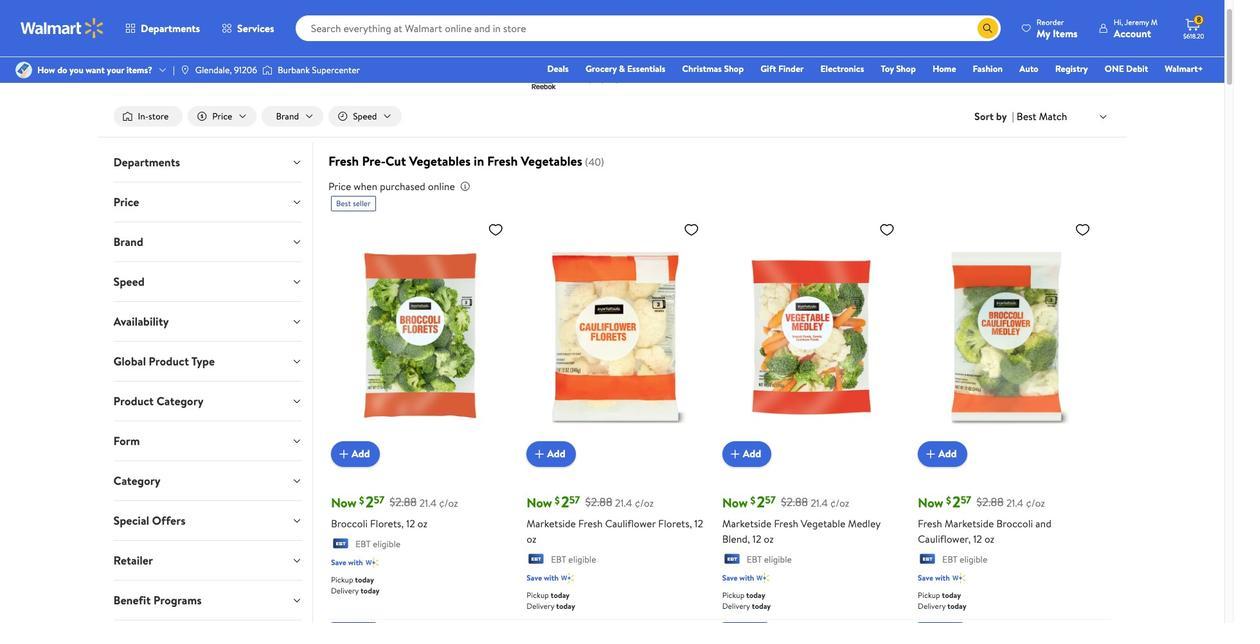 Task type: vqa. For each thing, say whether or not it's contained in the screenshot.
the on
no



Task type: describe. For each thing, give the bounding box(es) containing it.
glendale, 91206
[[195, 64, 257, 76]]

m
[[1151, 16, 1158, 27]]

2 for now $ 2 57 $2.88 21.4 ¢/oz fresh marketside broccoli and cauliflower, 12 oz
[[953, 491, 961, 513]]

save with for now $ 2 57 $2.88 21.4 ¢/oz marketside fresh cauliflower florets, 12 oz
[[527, 573, 559, 584]]

| inside sort and filter section element
[[1012, 109, 1014, 123]]

walmart plus image for now $ 2 57 $2.88 21.4 ¢/oz marketside fresh vegetable medley blend, 12 oz
[[757, 572, 770, 585]]

&
[[619, 62, 625, 75]]

hi,
[[1114, 16, 1123, 27]]

when
[[354, 179, 377, 194]]

1 / from the left
[[138, 37, 142, 50]]

1 vertical spatial departments button
[[103, 143, 312, 182]]

global
[[113, 354, 146, 370]]

you
[[69, 64, 84, 76]]

reorder my items
[[1037, 16, 1078, 40]]

1 vertical spatial speed button
[[103, 262, 312, 302]]

walmart plus image for now $ 2 57 $2.88 21.4 ¢/oz broccoli florets, 12 oz
[[366, 557, 378, 570]]

home link
[[927, 62, 962, 76]]

now for now $ 2 57 $2.88 21.4 ¢/oz fresh marketside broccoli and cauliflower, 12 oz
[[918, 494, 944, 512]]

form tab
[[103, 422, 312, 461]]

oz inside now $ 2 57 $2.88 21.4 ¢/oz fresh marketside broccoli and cauliflower, 12 oz
[[985, 532, 995, 546]]

departments inside tab
[[113, 154, 180, 170]]

price inside sort and filter section element
[[212, 110, 232, 123]]

fresh produce link
[[147, 37, 203, 50]]

product category
[[113, 394, 204, 410]]

walmart+
[[1165, 62, 1203, 75]]

fresh left produce
[[147, 37, 168, 50]]

with for now $ 2 57 $2.88 21.4 ¢/oz fresh marketside broccoli and cauliflower, 12 oz
[[935, 573, 950, 584]]

walmart+ link
[[1159, 62, 1209, 76]]

best match
[[1017, 109, 1068, 123]]

one debit link
[[1099, 62, 1154, 76]]

broccoli florets, 12 oz image
[[331, 217, 509, 457]]

cauliflower,
[[918, 532, 971, 546]]

electronics
[[821, 62, 864, 75]]

12 inside "now $ 2 57 $2.88 21.4 ¢/oz marketside fresh vegetable medley blend, 12 oz"
[[753, 532, 762, 546]]

add button for now $ 2 57 $2.88 21.4 ¢/oz marketside fresh vegetable medley blend, 12 oz
[[722, 441, 772, 467]]

how do you want your items?
[[37, 64, 152, 76]]

$ for now $ 2 57 $2.88 21.4 ¢/oz fresh marketside broccoli and cauliflower, 12 oz
[[946, 494, 951, 508]]

 image for how do you want your items?
[[15, 62, 32, 78]]

speed button inside sort and filter section element
[[329, 106, 402, 127]]

in-store
[[138, 110, 169, 123]]

brand tab
[[103, 222, 312, 262]]

add to cart image for marketside fresh cauliflower florets, 12 oz image
[[532, 447, 547, 462]]

blend,
[[722, 532, 750, 546]]

and
[[1036, 517, 1052, 531]]

items?
[[126, 64, 152, 76]]

now for now $ 2 57 $2.88 21.4 ¢/oz broccoli florets, 12 oz
[[331, 494, 357, 512]]

delivery for now $ 2 57 $2.88 21.4 ¢/oz marketside fresh vegetable medley blend, 12 oz
[[722, 601, 750, 612]]

oz inside now $ 2 57 $2.88 21.4 ¢/oz broccoli florets, 12 oz
[[418, 517, 428, 531]]

your
[[107, 64, 124, 76]]

best seller
[[336, 198, 371, 209]]

1 vertical spatial price
[[328, 179, 351, 194]]

8 $618.20
[[1184, 14, 1205, 41]]

ebt eligible for now $ 2 57 $2.88 21.4 ¢/oz broccoli florets, 12 oz
[[355, 538, 401, 551]]

online
[[428, 179, 455, 194]]

in-store button
[[113, 106, 183, 127]]

registry
[[1055, 62, 1088, 75]]

$2.88 for now $ 2 57 $2.88 21.4 ¢/oz broccoli florets, 12 oz
[[390, 495, 417, 511]]

type
[[191, 354, 215, 370]]

save for now $ 2 57 $2.88 21.4 ¢/oz fresh marketside broccoli and cauliflower, 12 oz
[[918, 573, 934, 584]]

retailer tab
[[103, 541, 312, 581]]

fresh up glendale, 91206
[[217, 37, 238, 50]]

$2.88 for now $ 2 57 $2.88 21.4 ¢/oz marketside fresh vegetable medley blend, 12 oz
[[781, 495, 808, 511]]

in-
[[138, 110, 148, 123]]

services
[[237, 21, 274, 35]]

1 vertical spatial price button
[[103, 183, 312, 222]]

save for now $ 2 57 $2.88 21.4 ¢/oz marketside fresh vegetable medley blend, 12 oz
[[722, 573, 738, 584]]

2 / from the left
[[288, 37, 291, 50]]

account
[[1114, 26, 1151, 40]]

brand button inside sort and filter section element
[[262, 106, 323, 127]]

$ for now $ 2 57 $2.88 21.4 ¢/oz broccoli florets, 12 oz
[[359, 494, 364, 508]]

one debit
[[1105, 62, 1148, 75]]

ebt for now $ 2 57 $2.88 21.4 ¢/oz broccoli florets, 12 oz
[[355, 538, 371, 551]]

ad disclaimer and feedback for skylinedisplayad image
[[1101, 69, 1111, 79]]

ebt image
[[527, 554, 546, 567]]

burbank
[[278, 64, 310, 76]]

retailer button
[[103, 541, 312, 581]]

speed inside sort and filter section element
[[353, 110, 377, 123]]

pickup today delivery today for now $ 2 57 $2.88 21.4 ¢/oz marketside fresh vegetable medley blend, 12 oz
[[722, 590, 771, 612]]

91206
[[234, 64, 257, 76]]

57 for now $ 2 57 $2.88 21.4 ¢/oz marketside fresh cauliflower florets, 12 oz
[[569, 493, 580, 507]]

ebt for now $ 2 57 $2.88 21.4 ¢/oz marketside fresh vegetable medley blend, 12 oz
[[747, 553, 762, 566]]

21.4 for now $ 2 57 $2.88 21.4 ¢/oz marketside fresh vegetable medley blend, 12 oz
[[811, 496, 828, 510]]

with for now $ 2 57 $2.88 21.4 ¢/oz marketside fresh vegetable medley blend, 12 oz
[[740, 573, 754, 584]]

(40)
[[585, 155, 604, 169]]

add to cart image for now $ 2 57 $2.88 21.4 ¢/oz marketside fresh vegetable medley blend, 12 oz
[[728, 447, 743, 462]]

walmart plus image for now $ 2 57 $2.88 21.4 ¢/oz fresh marketside broccoli and cauliflower, 12 oz
[[953, 572, 966, 585]]

product inside dropdown button
[[113, 394, 154, 410]]

essentials
[[627, 62, 666, 75]]

now for now $ 2 57 $2.88 21.4 ¢/oz marketside fresh vegetable medley blend, 12 oz
[[722, 494, 748, 512]]

0 horizontal spatial cut
[[337, 37, 351, 50]]

sort by |
[[975, 109, 1014, 123]]

match
[[1039, 109, 1068, 123]]

global product type
[[113, 354, 215, 370]]

marketside for now $ 2 57 $2.88 21.4 ¢/oz marketside fresh cauliflower florets, 12 oz
[[527, 517, 576, 531]]

food / fresh produce
[[113, 37, 203, 50]]

services button
[[211, 13, 285, 44]]

ebt image for now $ 2 57 $2.88 21.4 ¢/oz fresh marketside broccoli and cauliflower, 12 oz
[[918, 554, 937, 567]]

12 inside now $ 2 57 $2.88 21.4 ¢/oz fresh marketside broccoli and cauliflower, 12 oz
[[973, 532, 982, 546]]

grocery & essentials link
[[580, 62, 671, 76]]

supercenter
[[312, 64, 360, 76]]

pickup for now $ 2 57 $2.88 21.4 ¢/oz marketside fresh cauliflower florets, 12 oz
[[527, 590, 549, 601]]

brand for bottommost brand dropdown button
[[113, 234, 143, 250]]

now for now $ 2 57 $2.88 21.4 ¢/oz marketside fresh cauliflower florets, 12 oz
[[527, 494, 552, 512]]

availability tab
[[103, 302, 312, 341]]

now $ 2 57 $2.88 21.4 ¢/oz fresh marketside broccoli and cauliflower, 12 oz
[[918, 491, 1052, 546]]

availability
[[113, 314, 169, 330]]

1 vertical spatial brand button
[[103, 222, 312, 262]]

christmas shop link
[[677, 62, 750, 76]]

glendale,
[[195, 64, 232, 76]]

sponsored
[[1063, 68, 1098, 79]]

ebt for now $ 2 57 $2.88 21.4 ¢/oz marketside fresh cauliflower florets, 12 oz
[[551, 553, 566, 566]]

add for now $ 2 57 $2.88 21.4 ¢/oz marketside fresh vegetable medley blend, 12 oz
[[743, 447, 761, 461]]

delivery for now $ 2 57 $2.88 21.4 ¢/oz marketside fresh cauliflower florets, 12 oz
[[527, 601, 554, 612]]

add to cart image for now $ 2 57 $2.88 21.4 ¢/oz fresh marketside broccoli and cauliflower, 12 oz
[[923, 447, 939, 462]]

jeremy
[[1125, 16, 1149, 27]]

fashion link
[[967, 62, 1009, 76]]

0 vertical spatial pre-
[[320, 37, 337, 50]]

2 for now $ 2 57 $2.88 21.4 ¢/oz marketside fresh cauliflower florets, 12 oz
[[561, 491, 569, 513]]

category inside tab
[[113, 473, 160, 489]]

store
[[148, 110, 169, 123]]

fresh vegetables link
[[217, 37, 283, 50]]

delivery for now $ 2 57 $2.88 21.4 ¢/oz broccoli florets, 12 oz
[[331, 586, 359, 597]]

with for now $ 2 57 $2.88 21.4 ¢/oz marketside fresh cauliflower florets, 12 oz
[[544, 573, 559, 584]]

8
[[1197, 14, 1201, 25]]

sort
[[975, 109, 994, 123]]

price when purchased online
[[328, 179, 455, 194]]

add to favorites list, marketside fresh vegetable medley blend, 12 oz image
[[880, 222, 895, 238]]

fresh right in
[[487, 152, 518, 170]]

fresh inside "now $ 2 57 $2.88 21.4 ¢/oz marketside fresh vegetable medley blend, 12 oz"
[[774, 517, 798, 531]]

price button inside sort and filter section element
[[188, 106, 257, 127]]

marketside inside now $ 2 57 $2.88 21.4 ¢/oz fresh marketside broccoli and cauliflower, 12 oz
[[945, 517, 994, 531]]

retailer
[[113, 553, 153, 569]]

now $ 2 57 $2.88 21.4 ¢/oz marketside fresh vegetable medley blend, 12 oz
[[722, 491, 881, 546]]

reorder
[[1037, 16, 1064, 27]]

57 for now $ 2 57 $2.88 21.4 ¢/oz broccoli florets, 12 oz
[[374, 493, 385, 507]]

eligible for now $ 2 57 $2.88 21.4 ¢/oz marketside fresh vegetable medley blend, 12 oz
[[764, 553, 792, 566]]

fresh pre-cut vegetables in fresh vegetables (40)
[[328, 152, 604, 170]]

best match button
[[1014, 108, 1111, 125]]

produce
[[170, 37, 203, 50]]

21.4 for now $ 2 57 $2.88 21.4 ¢/oz marketside fresh cauliflower florets, 12 oz
[[615, 496, 632, 510]]

oz inside "now $ 2 57 $2.88 21.4 ¢/oz marketside fresh vegetable medley blend, 12 oz"
[[764, 532, 774, 546]]

registry link
[[1050, 62, 1094, 76]]

form button
[[103, 422, 312, 461]]

global product type button
[[103, 342, 312, 381]]

Walmart Site-Wide search field
[[295, 15, 1001, 41]]

burbank supercenter
[[278, 64, 360, 76]]

auto link
[[1014, 62, 1045, 76]]

¢/oz for now $ 2 57 $2.88 21.4 ¢/oz broccoli florets, 12 oz
[[439, 496, 458, 510]]

hi, jeremy m account
[[1114, 16, 1158, 40]]

shop for christmas shop
[[724, 62, 744, 75]]

price inside tab
[[113, 194, 139, 210]]

benefit programs button
[[103, 581, 312, 620]]

pickup for now $ 2 57 $2.88 21.4 ¢/oz broccoli florets, 12 oz
[[331, 575, 353, 586]]



Task type: locate. For each thing, give the bounding box(es) containing it.
product down the global
[[113, 394, 154, 410]]

2 vertical spatial price
[[113, 194, 139, 210]]

broccoli
[[331, 517, 368, 531], [997, 517, 1033, 531]]

 image
[[15, 62, 32, 78], [180, 65, 190, 75]]

 image left how
[[15, 62, 32, 78]]

$ inside "now $ 2 57 $2.88 21.4 ¢/oz marketside fresh vegetable medley blend, 12 oz"
[[751, 494, 756, 508]]

pickup
[[331, 575, 353, 586], [527, 590, 549, 601], [722, 590, 745, 601], [918, 590, 940, 601]]

now inside now $ 2 57 $2.88 21.4 ¢/oz fresh marketside broccoli and cauliflower, 12 oz
[[918, 494, 944, 512]]

fresh vegetables / fresh pre-cut vegetables
[[217, 37, 396, 50]]

pickup today delivery today for now $ 2 57 $2.88 21.4 ¢/oz broccoli florets, 12 oz
[[331, 575, 380, 597]]

add to favorites list, marketside fresh cauliflower florets, 12 oz image
[[684, 222, 699, 238]]

christmas shop
[[682, 62, 744, 75]]

product left type
[[149, 354, 189, 370]]

2 horizontal spatial ebt image
[[918, 554, 937, 567]]

1 florets, from the left
[[370, 517, 404, 531]]

category up special
[[113, 473, 160, 489]]

1 vertical spatial best
[[336, 198, 351, 209]]

0 vertical spatial price button
[[188, 106, 257, 127]]

pickup for now $ 2 57 $2.88 21.4 ¢/oz marketside fresh vegetable medley blend, 12 oz
[[722, 590, 745, 601]]

1 21.4 from the left
[[419, 496, 437, 510]]

$2.88
[[390, 495, 417, 511], [585, 495, 613, 511], [781, 495, 808, 511], [977, 495, 1004, 511]]

0 horizontal spatial marketside
[[527, 517, 576, 531]]

grocery & essentials
[[586, 62, 666, 75]]

1 broccoli from the left
[[331, 517, 368, 531]]

best for best seller
[[336, 198, 351, 209]]

seller
[[353, 198, 371, 209]]

add to cart image
[[728, 447, 743, 462], [923, 447, 939, 462]]

add button for now $ 2 57 $2.88 21.4 ¢/oz fresh marketside broccoli and cauliflower, 12 oz
[[918, 441, 967, 467]]

marketside for now $ 2 57 $2.88 21.4 ¢/oz marketside fresh vegetable medley blend, 12 oz
[[722, 517, 772, 531]]

1 add from the left
[[352, 447, 370, 461]]

add to favorites list, broccoli florets, 12 oz image
[[488, 222, 504, 238]]

4 add button from the left
[[918, 441, 967, 467]]

2 for now $ 2 57 $2.88 21.4 ¢/oz marketside fresh vegetable medley blend, 12 oz
[[757, 491, 765, 513]]

benefit programs tab
[[103, 581, 312, 620]]

4 57 from the left
[[961, 493, 972, 507]]

$2.88 inside now $ 2 57 $2.88 21.4 ¢/oz broccoli florets, 12 oz
[[390, 495, 417, 511]]

2 horizontal spatial walmart plus image
[[953, 572, 966, 585]]

4 $2.88 from the left
[[977, 495, 1004, 511]]

| down fresh produce 'link'
[[173, 64, 175, 76]]

category inside tab
[[156, 394, 204, 410]]

special offers tab
[[103, 502, 312, 541]]

eligible for now $ 2 57 $2.88 21.4 ¢/oz broccoli florets, 12 oz
[[373, 538, 401, 551]]

brand for brand dropdown button within the sort and filter section element
[[276, 110, 299, 123]]

marketside fresh vegetable medley blend, 12 oz image
[[722, 217, 900, 457]]

brand inside sort and filter section element
[[276, 110, 299, 123]]

add to cart image
[[336, 447, 352, 462], [532, 447, 547, 462]]

/ right food
[[138, 37, 142, 50]]

0 horizontal spatial add to cart image
[[336, 447, 352, 462]]

1 horizontal spatial broccoli
[[997, 517, 1033, 531]]

gift
[[761, 62, 776, 75]]

4 now from the left
[[918, 494, 944, 512]]

marketside up blend,
[[722, 517, 772, 531]]

2 add from the left
[[547, 447, 566, 461]]

2 2 from the left
[[561, 491, 569, 513]]

speed
[[353, 110, 377, 123], [113, 274, 145, 290]]

$ for now $ 2 57 $2.88 21.4 ¢/oz marketside fresh vegetable medley blend, 12 oz
[[751, 494, 756, 508]]

departments
[[141, 21, 200, 35], [113, 154, 180, 170]]

ebt eligible down blend,
[[747, 553, 792, 566]]

vegetables down services
[[240, 37, 283, 50]]

57 for now $ 2 57 $2.88 21.4 ¢/oz fresh marketside broccoli and cauliflower, 12 oz
[[961, 493, 972, 507]]

0 horizontal spatial florets,
[[370, 517, 404, 531]]

vegetables up supercenter
[[353, 37, 396, 50]]

now $ 2 57 $2.88 21.4 ¢/oz broccoli florets, 12 oz
[[331, 491, 458, 531]]

$618.20
[[1184, 32, 1205, 41]]

fresh left the cauliflower
[[578, 517, 603, 531]]

21.4 inside now $ 2 57 $2.88 21.4 ¢/oz fresh marketside broccoli and cauliflower, 12 oz
[[1007, 496, 1024, 510]]

4 add from the left
[[939, 447, 957, 461]]

speed button up availability dropdown button
[[103, 262, 312, 302]]

ebt down cauliflower,
[[943, 553, 958, 566]]

legal information image
[[460, 181, 470, 192]]

special offers
[[113, 513, 186, 529]]

search icon image
[[983, 23, 993, 33]]

0 vertical spatial best
[[1017, 109, 1037, 123]]

fresh up burbank supercenter
[[297, 37, 318, 50]]

want
[[86, 64, 105, 76]]

cauliflower
[[605, 517, 656, 531]]

delivery for now $ 2 57 $2.88 21.4 ¢/oz fresh marketside broccoli and cauliflower, 12 oz
[[918, 601, 946, 612]]

product inside 'dropdown button'
[[149, 354, 189, 370]]

fresh inside now $ 2 57 $2.88 21.4 ¢/oz fresh marketside broccoli and cauliflower, 12 oz
[[918, 517, 942, 531]]

walmart image
[[21, 18, 104, 39]]

4 ¢/oz from the left
[[1026, 496, 1045, 510]]

Search search field
[[295, 15, 1001, 41]]

fresh marketside broccoli and cauliflower, 12 oz image
[[918, 217, 1096, 457]]

0 horizontal spatial  image
[[15, 62, 32, 78]]

2 $2.88 from the left
[[585, 495, 613, 511]]

speed inside tab
[[113, 274, 145, 290]]

3 $ from the left
[[751, 494, 756, 508]]

home
[[933, 62, 956, 75]]

ebt image for now $ 2 57 $2.88 21.4 ¢/oz broccoli florets, 12 oz
[[331, 539, 350, 552]]

in
[[474, 152, 484, 170]]

add to cart image for broccoli florets, 12 oz image
[[336, 447, 352, 462]]

pre- up supercenter
[[320, 37, 337, 50]]

finder
[[779, 62, 804, 75]]

best inside 'popup button'
[[1017, 109, 1037, 123]]

fresh inside 'now $ 2 57 $2.88 21.4 ¢/oz marketside fresh cauliflower florets, 12 oz'
[[578, 517, 603, 531]]

$ inside now $ 2 57 $2.88 21.4 ¢/oz fresh marketside broccoli and cauliflower, 12 oz
[[946, 494, 951, 508]]

cut
[[337, 37, 351, 50], [386, 152, 406, 170]]

1 vertical spatial product
[[113, 394, 154, 410]]

2 shop from the left
[[896, 62, 916, 75]]

0 horizontal spatial /
[[138, 37, 142, 50]]

pickup today delivery today for now $ 2 57 $2.88 21.4 ¢/oz fresh marketside broccoli and cauliflower, 12 oz
[[918, 590, 967, 612]]

save with
[[331, 557, 363, 568], [527, 573, 559, 584], [722, 573, 754, 584], [918, 573, 950, 584]]

0 vertical spatial speed button
[[329, 106, 402, 127]]

marketside inside 'now $ 2 57 $2.88 21.4 ¢/oz marketside fresh cauliflower florets, 12 oz'
[[527, 517, 576, 531]]

add
[[352, 447, 370, 461], [547, 447, 566, 461], [743, 447, 761, 461], [939, 447, 957, 461]]

2 broccoli from the left
[[997, 517, 1033, 531]]

marketside up cauliflower,
[[945, 517, 994, 531]]

$ inside now $ 2 57 $2.88 21.4 ¢/oz broccoli florets, 12 oz
[[359, 494, 364, 508]]

medley
[[848, 517, 881, 531]]

21.4 inside now $ 2 57 $2.88 21.4 ¢/oz broccoli florets, 12 oz
[[419, 496, 437, 510]]

0 vertical spatial price
[[212, 110, 232, 123]]

gift finder link
[[755, 62, 810, 76]]

sort and filter section element
[[98, 96, 1127, 137]]

ebt eligible for now $ 2 57 $2.88 21.4 ¢/oz marketside fresh vegetable medley blend, 12 oz
[[747, 553, 792, 566]]

57 inside "now $ 2 57 $2.88 21.4 ¢/oz marketside fresh vegetable medley blend, 12 oz"
[[765, 493, 776, 507]]

now $ 2 57 $2.88 21.4 ¢/oz marketside fresh cauliflower florets, 12 oz
[[527, 491, 703, 546]]

ebt eligible down cauliflower,
[[943, 553, 988, 566]]

1 horizontal spatial speed button
[[329, 106, 402, 127]]

$ for now $ 2 57 $2.88 21.4 ¢/oz marketside fresh cauliflower florets, 12 oz
[[555, 494, 560, 508]]

1 vertical spatial speed
[[113, 274, 145, 290]]

 image for glendale, 91206
[[180, 65, 190, 75]]

|
[[173, 64, 175, 76], [1012, 109, 1014, 123]]

ebt down now $ 2 57 $2.88 21.4 ¢/oz broccoli florets, 12 oz
[[355, 538, 371, 551]]

3 add from the left
[[743, 447, 761, 461]]

vegetables left (40)
[[521, 152, 582, 170]]

save with for now $ 2 57 $2.88 21.4 ¢/oz marketside fresh vegetable medley blend, 12 oz
[[722, 573, 754, 584]]

0 horizontal spatial best
[[336, 198, 351, 209]]

1 vertical spatial brand
[[113, 234, 143, 250]]

1 add to cart image from the left
[[336, 447, 352, 462]]

with for now $ 2 57 $2.88 21.4 ¢/oz broccoli florets, 12 oz
[[348, 557, 363, 568]]

benefit
[[113, 593, 151, 609]]

2 ¢/oz from the left
[[635, 496, 654, 510]]

1 add button from the left
[[331, 441, 380, 467]]

1 $ from the left
[[359, 494, 364, 508]]

12 inside 'now $ 2 57 $2.88 21.4 ¢/oz marketside fresh cauliflower florets, 12 oz'
[[695, 517, 703, 531]]

eligible up walmart plus image
[[569, 553, 596, 566]]

0 vertical spatial brand button
[[262, 106, 323, 127]]

21.4
[[419, 496, 437, 510], [615, 496, 632, 510], [811, 496, 828, 510], [1007, 496, 1024, 510]]

save for now $ 2 57 $2.88 21.4 ¢/oz marketside fresh cauliflower florets, 12 oz
[[527, 573, 542, 584]]

ebt image down blend,
[[722, 554, 742, 567]]

0 horizontal spatial speed
[[113, 274, 145, 290]]

1 marketside from the left
[[527, 517, 576, 531]]

1 horizontal spatial brand
[[276, 110, 299, 123]]

2 horizontal spatial price
[[328, 179, 351, 194]]

speed button down supercenter
[[329, 106, 402, 127]]

ebt eligible up walmart plus image
[[551, 553, 596, 566]]

3 $2.88 from the left
[[781, 495, 808, 511]]

price tab
[[103, 183, 312, 222]]

toy
[[881, 62, 894, 75]]

marketside inside "now $ 2 57 $2.88 21.4 ¢/oz marketside fresh vegetable medley blend, 12 oz"
[[722, 517, 772, 531]]

speed down supercenter
[[353, 110, 377, 123]]

special offers button
[[103, 502, 312, 541]]

how
[[37, 64, 55, 76]]

2 inside 'now $ 2 57 $2.88 21.4 ¢/oz marketside fresh cauliflower florets, 12 oz'
[[561, 491, 569, 513]]

1 $2.88 from the left
[[390, 495, 417, 511]]

1 horizontal spatial add to cart image
[[532, 447, 547, 462]]

 image down produce
[[180, 65, 190, 75]]

1 horizontal spatial ebt image
[[722, 554, 742, 567]]

¢/oz inside "now $ 2 57 $2.88 21.4 ¢/oz marketside fresh vegetable medley blend, 12 oz"
[[830, 496, 850, 510]]

2 add to cart image from the left
[[532, 447, 547, 462]]

21.4 inside 'now $ 2 57 $2.88 21.4 ¢/oz marketside fresh cauliflower florets, 12 oz'
[[615, 496, 632, 510]]

1 2 from the left
[[366, 491, 374, 513]]

ebt eligible
[[355, 538, 401, 551], [551, 553, 596, 566], [747, 553, 792, 566], [943, 553, 988, 566]]

2 for now $ 2 57 $2.88 21.4 ¢/oz broccoli florets, 12 oz
[[366, 491, 374, 513]]

0 horizontal spatial price
[[113, 194, 139, 210]]

0 horizontal spatial add to cart image
[[728, 447, 743, 462]]

¢/oz inside now $ 2 57 $2.88 21.4 ¢/oz broccoli florets, 12 oz
[[439, 496, 458, 510]]

1 horizontal spatial |
[[1012, 109, 1014, 123]]

fashion
[[973, 62, 1003, 75]]

1 vertical spatial |
[[1012, 109, 1014, 123]]

eligible down now $ 2 57 $2.88 21.4 ¢/oz broccoli florets, 12 oz
[[373, 538, 401, 551]]

departments down in-store button
[[113, 154, 180, 170]]

2 inside now $ 2 57 $2.88 21.4 ¢/oz fresh marketside broccoli and cauliflower, 12 oz
[[953, 491, 961, 513]]

0 vertical spatial speed
[[353, 110, 377, 123]]

$2.88 inside "now $ 2 57 $2.88 21.4 ¢/oz marketside fresh vegetable medley blend, 12 oz"
[[781, 495, 808, 511]]

1 shop from the left
[[724, 62, 744, 75]]

deals link
[[542, 62, 575, 76]]

add for now $ 2 57 $2.88 21.4 ¢/oz marketside fresh cauliflower florets, 12 oz
[[547, 447, 566, 461]]

 image
[[262, 64, 273, 77]]

ebt for now $ 2 57 $2.88 21.4 ¢/oz fresh marketside broccoli and cauliflower, 12 oz
[[943, 553, 958, 566]]

2 horizontal spatial marketside
[[945, 517, 994, 531]]

brand button down price tab
[[103, 222, 312, 262]]

price button down glendale, 91206
[[188, 106, 257, 127]]

0 vertical spatial |
[[173, 64, 175, 76]]

/
[[138, 37, 142, 50], [288, 37, 291, 50]]

1 vertical spatial departments
[[113, 154, 180, 170]]

0 horizontal spatial speed button
[[103, 262, 312, 302]]

departments button
[[114, 13, 211, 44], [103, 143, 312, 182]]

items
[[1053, 26, 1078, 40]]

4 21.4 from the left
[[1007, 496, 1024, 510]]

programs
[[153, 593, 202, 609]]

departments up fresh produce 'link'
[[141, 21, 200, 35]]

$2.88 for now $ 2 57 $2.88 21.4 ¢/oz fresh marketside broccoli and cauliflower, 12 oz
[[977, 495, 1004, 511]]

1 horizontal spatial  image
[[180, 65, 190, 75]]

fresh up when
[[328, 152, 359, 170]]

57 inside now $ 2 57 $2.88 21.4 ¢/oz fresh marketside broccoli and cauliflower, 12 oz
[[961, 493, 972, 507]]

3 2 from the left
[[757, 491, 765, 513]]

ebt eligible for now $ 2 57 $2.88 21.4 ¢/oz marketside fresh cauliflower florets, 12 oz
[[551, 553, 596, 566]]

best left seller
[[336, 198, 351, 209]]

pickup for now $ 2 57 $2.88 21.4 ¢/oz fresh marketside broccoli and cauliflower, 12 oz
[[918, 590, 940, 601]]

fresh up cauliflower,
[[918, 517, 942, 531]]

special
[[113, 513, 149, 529]]

food
[[113, 37, 133, 50]]

speed tab
[[103, 262, 312, 302]]

4 $ from the left
[[946, 494, 951, 508]]

shop right toy
[[896, 62, 916, 75]]

¢/oz inside now $ 2 57 $2.88 21.4 ¢/oz fresh marketside broccoli and cauliflower, 12 oz
[[1026, 496, 1045, 510]]

offers
[[152, 513, 186, 529]]

3 57 from the left
[[765, 493, 776, 507]]

now inside 'now $ 2 57 $2.88 21.4 ¢/oz marketside fresh cauliflower florets, 12 oz'
[[527, 494, 552, 512]]

eligible down "now $ 2 57 $2.88 21.4 ¢/oz marketside fresh vegetable medley blend, 12 oz"
[[764, 553, 792, 566]]

ebt up walmart plus image
[[551, 553, 566, 566]]

57 inside now $ 2 57 $2.88 21.4 ¢/oz broccoli florets, 12 oz
[[374, 493, 385, 507]]

0 vertical spatial category
[[156, 394, 204, 410]]

florets, inside 'now $ 2 57 $2.88 21.4 ¢/oz marketside fresh cauliflower florets, 12 oz'
[[658, 517, 692, 531]]

$2.88 inside now $ 2 57 $2.88 21.4 ¢/oz fresh marketside broccoli and cauliflower, 12 oz
[[977, 495, 1004, 511]]

2 inside now $ 2 57 $2.88 21.4 ¢/oz broccoli florets, 12 oz
[[366, 491, 374, 513]]

0 horizontal spatial shop
[[724, 62, 744, 75]]

3 add button from the left
[[722, 441, 772, 467]]

one
[[1105, 62, 1124, 75]]

¢/oz inside 'now $ 2 57 $2.88 21.4 ¢/oz marketside fresh cauliflower florets, 12 oz'
[[635, 496, 654, 510]]

2 $ from the left
[[555, 494, 560, 508]]

by
[[996, 109, 1007, 123]]

food link
[[113, 37, 133, 50]]

1 now from the left
[[331, 494, 357, 512]]

oz
[[418, 517, 428, 531], [527, 532, 537, 546], [764, 532, 774, 546], [985, 532, 995, 546]]

$2.88 for now $ 2 57 $2.88 21.4 ¢/oz marketside fresh cauliflower florets, 12 oz
[[585, 495, 613, 511]]

57 inside 'now $ 2 57 $2.88 21.4 ¢/oz marketside fresh cauliflower florets, 12 oz'
[[569, 493, 580, 507]]

0 vertical spatial departments button
[[114, 13, 211, 44]]

1 horizontal spatial cut
[[386, 152, 406, 170]]

toy shop
[[881, 62, 916, 75]]

shop
[[724, 62, 744, 75], [896, 62, 916, 75]]

12 inside now $ 2 57 $2.88 21.4 ¢/oz broccoli florets, 12 oz
[[406, 517, 415, 531]]

eligible down cauliflower,
[[960, 553, 988, 566]]

2 57 from the left
[[569, 493, 580, 507]]

¢/oz for now $ 2 57 $2.88 21.4 ¢/oz marketside fresh vegetable medley blend, 12 oz
[[830, 496, 850, 510]]

price
[[212, 110, 232, 123], [328, 179, 351, 194], [113, 194, 139, 210]]

price button down departments tab
[[103, 183, 312, 222]]

speed up "availability"
[[113, 274, 145, 290]]

departments tab
[[103, 143, 312, 182]]

21.4 for now $ 2 57 $2.88 21.4 ¢/oz broccoli florets, 12 oz
[[419, 496, 437, 510]]

2 add button from the left
[[527, 441, 576, 467]]

1 horizontal spatial marketside
[[722, 517, 772, 531]]

category button
[[103, 462, 312, 501]]

1 horizontal spatial price
[[212, 110, 232, 123]]

pre- up when
[[362, 152, 386, 170]]

pickup today delivery today for now $ 2 57 $2.88 21.4 ¢/oz marketside fresh cauliflower florets, 12 oz
[[527, 590, 575, 612]]

now inside "now $ 2 57 $2.88 21.4 ¢/oz marketside fresh vegetable medley blend, 12 oz"
[[722, 494, 748, 512]]

0 horizontal spatial walmart plus image
[[366, 557, 378, 570]]

1 vertical spatial category
[[113, 473, 160, 489]]

oz inside 'now $ 2 57 $2.88 21.4 ¢/oz marketside fresh cauliflower florets, 12 oz'
[[527, 532, 537, 546]]

marketside fresh cauliflower florets, 12 oz image
[[527, 217, 704, 457]]

shop for toy shop
[[896, 62, 916, 75]]

my
[[1037, 26, 1051, 40]]

add to favorites list, fresh marketside broccoli and cauliflower, 12 oz image
[[1075, 222, 1091, 238]]

marketside up ebt icon
[[527, 517, 576, 531]]

cut up supercenter
[[337, 37, 351, 50]]

marketside
[[527, 517, 576, 531], [722, 517, 772, 531], [945, 517, 994, 531]]

ebt eligible for now $ 2 57 $2.88 21.4 ¢/oz fresh marketside broccoli and cauliflower, 12 oz
[[943, 553, 988, 566]]

product category button
[[103, 382, 312, 421]]

delivery
[[331, 586, 359, 597], [527, 601, 554, 612], [722, 601, 750, 612], [918, 601, 946, 612]]

1 57 from the left
[[374, 493, 385, 507]]

1 horizontal spatial florets,
[[658, 517, 692, 531]]

¢/oz
[[439, 496, 458, 510], [635, 496, 654, 510], [830, 496, 850, 510], [1026, 496, 1045, 510]]

global product type tab
[[103, 342, 312, 381]]

shop right "christmas"
[[724, 62, 744, 75]]

ebt image for now $ 2 57 $2.88 21.4 ¢/oz marketside fresh vegetable medley blend, 12 oz
[[722, 554, 742, 567]]

3 now from the left
[[722, 494, 748, 512]]

form
[[113, 433, 140, 449]]

ebt down blend,
[[747, 553, 762, 566]]

0 horizontal spatial |
[[173, 64, 175, 76]]

3 ¢/oz from the left
[[830, 496, 850, 510]]

$ inside 'now $ 2 57 $2.88 21.4 ¢/oz marketside fresh cauliflower florets, 12 oz'
[[555, 494, 560, 508]]

save
[[331, 557, 346, 568], [527, 573, 542, 584], [722, 573, 738, 584], [918, 573, 934, 584]]

21.4 for now $ 2 57 $2.88 21.4 ¢/oz fresh marketside broccoli and cauliflower, 12 oz
[[1007, 496, 1024, 510]]

add button for now $ 2 57 $2.88 21.4 ¢/oz marketside fresh cauliflower florets, 12 oz
[[527, 441, 576, 467]]

product category tab
[[103, 382, 312, 421]]

availability button
[[103, 302, 312, 341]]

christmas
[[682, 62, 722, 75]]

$
[[359, 494, 364, 508], [555, 494, 560, 508], [751, 494, 756, 508], [946, 494, 951, 508]]

2 marketside from the left
[[722, 517, 772, 531]]

eligible for now $ 2 57 $2.88 21.4 ¢/oz fresh marketside broccoli and cauliflower, 12 oz
[[960, 553, 988, 566]]

debit
[[1126, 62, 1148, 75]]

57 for now $ 2 57 $2.88 21.4 ¢/oz marketside fresh vegetable medley blend, 12 oz
[[765, 493, 776, 507]]

with
[[348, 557, 363, 568], [544, 573, 559, 584], [740, 573, 754, 584], [935, 573, 950, 584]]

ebt image down cauliflower,
[[918, 554, 937, 567]]

best right by
[[1017, 109, 1037, 123]]

21.4 inside "now $ 2 57 $2.88 21.4 ¢/oz marketside fresh vegetable medley blend, 12 oz"
[[811, 496, 828, 510]]

category tab
[[103, 462, 312, 501]]

2 21.4 from the left
[[615, 496, 632, 510]]

save with for now $ 2 57 $2.88 21.4 ¢/oz broccoli florets, 12 oz
[[331, 557, 363, 568]]

pickup today delivery today
[[331, 575, 380, 597], [527, 590, 575, 612], [722, 590, 771, 612], [918, 590, 967, 612]]

florets, inside now $ 2 57 $2.88 21.4 ¢/oz broccoli florets, 12 oz
[[370, 517, 404, 531]]

walmart plus image
[[561, 572, 574, 585]]

1 add to cart image from the left
[[728, 447, 743, 462]]

fresh left vegetable
[[774, 517, 798, 531]]

broccoli inside now $ 2 57 $2.88 21.4 ¢/oz fresh marketside broccoli and cauliflower, 12 oz
[[997, 517, 1033, 531]]

1 horizontal spatial best
[[1017, 109, 1037, 123]]

0 horizontal spatial broccoli
[[331, 517, 368, 531]]

0 vertical spatial brand
[[276, 110, 299, 123]]

| right by
[[1012, 109, 1014, 123]]

3 21.4 from the left
[[811, 496, 828, 510]]

2 add to cart image from the left
[[923, 447, 939, 462]]

ebt image down now $ 2 57 $2.88 21.4 ¢/oz broccoli florets, 12 oz
[[331, 539, 350, 552]]

3 marketside from the left
[[945, 517, 994, 531]]

category down global product type on the left
[[156, 394, 204, 410]]

1 horizontal spatial pre-
[[362, 152, 386, 170]]

save for now $ 2 57 $2.88 21.4 ¢/oz broccoli florets, 12 oz
[[331, 557, 346, 568]]

broccoli inside now $ 2 57 $2.88 21.4 ¢/oz broccoli florets, 12 oz
[[331, 517, 368, 531]]

brand inside brand tab
[[113, 234, 143, 250]]

/ up burbank
[[288, 37, 291, 50]]

now
[[331, 494, 357, 512], [527, 494, 552, 512], [722, 494, 748, 512], [918, 494, 944, 512]]

0 horizontal spatial ebt image
[[331, 539, 350, 552]]

auto
[[1020, 62, 1039, 75]]

1 horizontal spatial walmart plus image
[[757, 572, 770, 585]]

¢/oz for now $ 2 57 $2.88 21.4 ¢/oz fresh marketside broccoli and cauliflower, 12 oz
[[1026, 496, 1045, 510]]

1 horizontal spatial speed
[[353, 110, 377, 123]]

vegetables up online on the left
[[409, 152, 471, 170]]

0 horizontal spatial brand
[[113, 234, 143, 250]]

now inside now $ 2 57 $2.88 21.4 ¢/oz broccoli florets, 12 oz
[[331, 494, 357, 512]]

add for now $ 2 57 $2.88 21.4 ¢/oz fresh marketside broccoli and cauliflower, 12 oz
[[939, 447, 957, 461]]

1 vertical spatial cut
[[386, 152, 406, 170]]

best
[[1017, 109, 1037, 123], [336, 198, 351, 209]]

4 2 from the left
[[953, 491, 961, 513]]

0 horizontal spatial pre-
[[320, 37, 337, 50]]

purchased
[[380, 179, 426, 194]]

$2.88 inside 'now $ 2 57 $2.88 21.4 ¢/oz marketside fresh cauliflower florets, 12 oz'
[[585, 495, 613, 511]]

0 vertical spatial departments
[[141, 21, 200, 35]]

brand button down burbank
[[262, 106, 323, 127]]

2 inside "now $ 2 57 $2.88 21.4 ¢/oz marketside fresh vegetable medley blend, 12 oz"
[[757, 491, 765, 513]]

ebt eligible down now $ 2 57 $2.88 21.4 ¢/oz broccoli florets, 12 oz
[[355, 538, 401, 551]]

1 horizontal spatial /
[[288, 37, 291, 50]]

2 now from the left
[[527, 494, 552, 512]]

0 vertical spatial product
[[149, 354, 189, 370]]

fresh pre-cut vegetables link
[[297, 37, 396, 50]]

2 florets, from the left
[[658, 517, 692, 531]]

add button
[[331, 441, 380, 467], [527, 441, 576, 467], [722, 441, 772, 467], [918, 441, 967, 467]]

1 horizontal spatial add to cart image
[[923, 447, 939, 462]]

ebt image
[[331, 539, 350, 552], [722, 554, 742, 567], [918, 554, 937, 567]]

walmart plus image
[[366, 557, 378, 570], [757, 572, 770, 585], [953, 572, 966, 585]]

speed button
[[329, 106, 402, 127], [103, 262, 312, 302]]

toy shop link
[[875, 62, 922, 76]]

1 vertical spatial pre-
[[362, 152, 386, 170]]

fresh
[[147, 37, 168, 50], [217, 37, 238, 50], [297, 37, 318, 50], [328, 152, 359, 170], [487, 152, 518, 170], [578, 517, 603, 531], [774, 517, 798, 531], [918, 517, 942, 531]]

2
[[366, 491, 374, 513], [561, 491, 569, 513], [757, 491, 765, 513], [953, 491, 961, 513]]

save with for now $ 2 57 $2.88 21.4 ¢/oz fresh marketside broccoli and cauliflower, 12 oz
[[918, 573, 950, 584]]

1 ¢/oz from the left
[[439, 496, 458, 510]]

eligible for now $ 2 57 $2.88 21.4 ¢/oz marketside fresh cauliflower florets, 12 oz
[[569, 553, 596, 566]]

1 horizontal spatial shop
[[896, 62, 916, 75]]

vegetables
[[240, 37, 283, 50], [353, 37, 396, 50], [409, 152, 471, 170], [521, 152, 582, 170]]

0 vertical spatial cut
[[337, 37, 351, 50]]

¢/oz for now $ 2 57 $2.88 21.4 ¢/oz marketside fresh cauliflower florets, 12 oz
[[635, 496, 654, 510]]

cut up price when purchased online
[[386, 152, 406, 170]]

best for best match
[[1017, 109, 1037, 123]]



